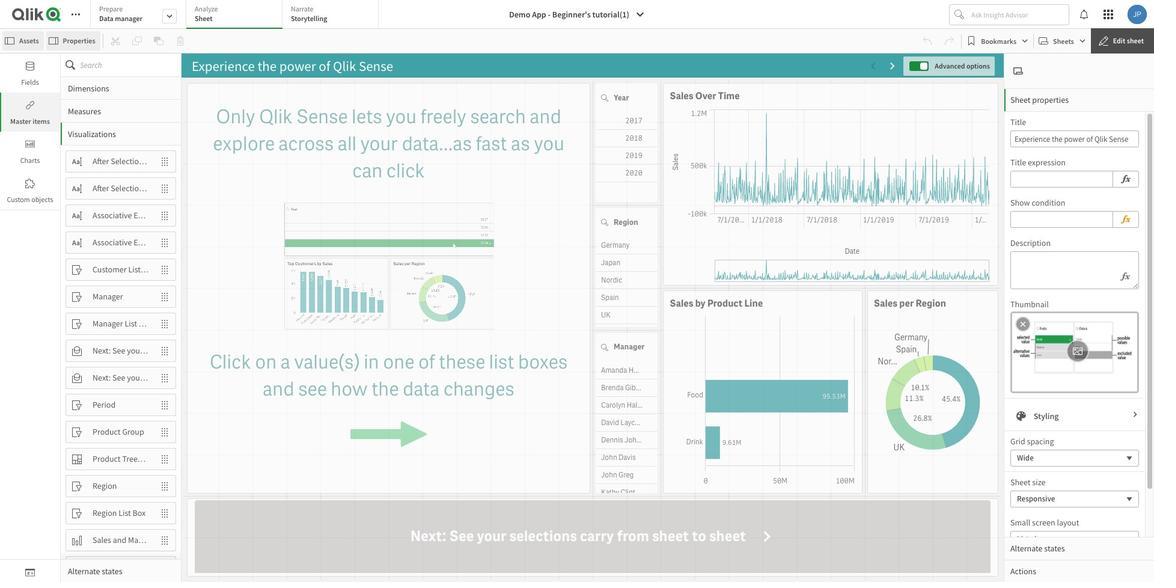 Task type: locate. For each thing, give the bounding box(es) containing it.
alternate states inside tab list
[[68, 566, 122, 577]]

1 vertical spatial and
[[263, 377, 294, 402]]

move image for product group
[[154, 422, 176, 442]]

after down visualizations at the left top
[[93, 156, 109, 167]]

6 move image from the top
[[154, 476, 176, 497]]

title left 'expression'
[[1011, 157, 1027, 168]]

visualizations tab
[[61, 122, 181, 145]]

2018
[[626, 134, 643, 143]]

across
[[279, 131, 334, 156]]

region up region list box
[[93, 481, 117, 491]]

sales left per
[[874, 297, 898, 310]]

0 horizontal spatial sheet
[[653, 527, 689, 546]]

2 after from the top
[[93, 183, 109, 194]]

1 vertical spatial after
[[93, 183, 109, 194]]

carolyn halmon
[[601, 400, 652, 410]]

0 vertical spatial box
[[142, 264, 156, 275]]

alternate inside tab
[[1011, 543, 1043, 554]]

0 vertical spatial tab list
[[90, 0, 383, 30]]

associative for associative experience text (1)
[[93, 237, 132, 248]]

sales left by
[[670, 297, 694, 310]]

1 title from the top
[[1011, 117, 1027, 128]]

2 title from the top
[[1011, 157, 1027, 168]]

uk
[[601, 311, 611, 320]]

title down "sheet properties" on the right of page
[[1011, 117, 1027, 128]]

region
[[614, 217, 639, 227], [916, 297, 947, 310], [93, 481, 117, 491], [93, 508, 117, 519]]

1 vertical spatial alternate states
[[68, 566, 122, 577]]

actions tab
[[1005, 560, 1155, 582]]

3 move image from the top
[[154, 287, 176, 307]]

region list box
[[93, 508, 146, 519]]

sales for sales by product line
[[670, 297, 694, 310]]

2 vertical spatial open expression editor image
[[1121, 269, 1131, 284]]

box
[[142, 264, 156, 275], [139, 318, 152, 329], [133, 508, 146, 519]]

2 horizontal spatial sheet
[[1128, 36, 1145, 45]]

1 associative from the top
[[93, 210, 132, 221]]

clinton
[[621, 488, 644, 497]]

(1)
[[161, 183, 171, 194], [190, 237, 199, 248]]

2 vertical spatial list
[[119, 508, 131, 519]]

spain
[[601, 293, 619, 303]]

sheet
[[195, 14, 213, 23], [1011, 94, 1031, 105], [1011, 477, 1031, 488]]

data...as
[[402, 131, 472, 156]]

sales for sales over time
[[670, 90, 694, 102]]

2 selection from the top
[[111, 183, 144, 194]]

sales left over
[[670, 90, 694, 102]]

arrow right image
[[761, 529, 775, 544]]

move image
[[154, 151, 176, 172], [154, 178, 176, 199], [154, 232, 176, 253], [154, 314, 176, 334], [154, 341, 176, 361], [154, 368, 176, 388], [154, 395, 176, 415]]

your up can at the top
[[361, 131, 398, 156]]

0 vertical spatial alternate states
[[1011, 543, 1066, 554]]

0 vertical spatial list
[[128, 264, 141, 275]]

0 vertical spatial selection
[[111, 156, 144, 167]]

sheet for sheet size
[[1011, 477, 1031, 488]]

next image
[[1133, 411, 1140, 422]]

5 move image from the top
[[154, 341, 176, 361]]

move image for region list box
[[154, 503, 176, 524]]

sheet right the to at the right of page
[[710, 527, 747, 546]]

manager list box
[[93, 318, 152, 329]]

0 vertical spatial john
[[601, 453, 618, 462]]

box for region list box
[[133, 508, 146, 519]]

0 vertical spatial (1)
[[161, 183, 171, 194]]

1 vertical spatial box
[[139, 318, 152, 329]]

sales for sales per region
[[874, 297, 898, 310]]

0 vertical spatial title
[[1011, 117, 1027, 128]]

sales inside application
[[670, 297, 694, 310]]

selection up after selection text (1)
[[111, 156, 144, 167]]

product inside application
[[708, 297, 743, 310]]

alternate states
[[1011, 543, 1066, 554], [68, 566, 122, 577]]

2 associative from the top
[[93, 237, 132, 248]]

options
[[967, 61, 991, 70]]

sales by product line application
[[664, 291, 863, 494]]

1 vertical spatial your
[[477, 527, 507, 546]]

all
[[338, 131, 357, 156]]

show condition
[[1011, 197, 1066, 208]]

7 move image from the top
[[154, 503, 176, 524]]

0 horizontal spatial you
[[386, 104, 417, 129]]

text for associative experience text
[[174, 210, 188, 221]]

john down dennis
[[601, 453, 618, 462]]

and up 'as'
[[530, 104, 562, 129]]

these
[[439, 350, 486, 375]]

demo
[[509, 9, 531, 20]]

1 horizontal spatial sheet
[[710, 527, 747, 546]]

states down region list box
[[102, 566, 122, 577]]

4 move image from the top
[[154, 422, 176, 442]]

associative up the customer
[[93, 237, 132, 248]]

experience up associative experience text (1)
[[134, 210, 172, 221]]

0 horizontal spatial (1)
[[161, 183, 171, 194]]

johnson
[[625, 435, 653, 445]]

0 vertical spatial and
[[530, 104, 562, 129]]

selection for after selection text (1)
[[111, 183, 144, 194]]

1 move image from the top
[[154, 205, 176, 226]]

reset thumbnail image
[[1018, 318, 1029, 330]]

text up associative experience text (1)
[[174, 210, 188, 221]]

application
[[0, 0, 1155, 582], [187, 83, 591, 494]]

7 move image from the top
[[154, 395, 176, 415]]

after
[[93, 156, 109, 167], [93, 183, 109, 194]]

spain optional. 4 of 7 row
[[596, 289, 658, 307]]

over
[[696, 90, 717, 102]]

and
[[530, 104, 562, 129], [263, 377, 294, 402]]

0 vertical spatial product
[[708, 297, 743, 310]]

2 experience from the top
[[134, 237, 172, 248]]

0 vertical spatial open expression editor image
[[1121, 172, 1132, 186]]

selection down "after selection text"
[[111, 183, 144, 194]]

1 horizontal spatial and
[[530, 104, 562, 129]]

sales per region
[[874, 297, 947, 310]]

2 move image from the top
[[154, 260, 176, 280]]

alternate right variables "image"
[[68, 566, 100, 577]]

5 move image from the top
[[154, 449, 176, 469]]

list down the customer list box
[[125, 318, 137, 329]]

time
[[719, 90, 740, 102]]

1 vertical spatial states
[[102, 566, 122, 577]]

2 move image from the top
[[154, 178, 176, 199]]

Ask Insight Advisor text field
[[970, 5, 1069, 24]]

and inside click on a value(s) in one of these list boxes and see how the data changes
[[263, 377, 294, 402]]

1 horizontal spatial states
[[1045, 543, 1066, 554]]

box for manager list box
[[139, 318, 152, 329]]

2 vertical spatial product
[[93, 454, 121, 464]]

sales per region application
[[868, 291, 999, 494]]

experience down associative experience text at top
[[134, 237, 172, 248]]

product group
[[93, 427, 144, 437]]

1 vertical spatial title
[[1011, 157, 1027, 168]]

2 vertical spatial sheet
[[1011, 477, 1031, 488]]

box down associative experience text (1)
[[142, 264, 156, 275]]

box down the customer list box
[[139, 318, 152, 329]]

1 vertical spatial product
[[93, 427, 121, 437]]

0 horizontal spatial alternate
[[68, 566, 100, 577]]

move image for product treemap
[[154, 449, 176, 469]]

sheets button
[[1037, 31, 1089, 51]]

2018 optional. 2 of 5 row
[[596, 130, 658, 147]]

selection for after selection text
[[111, 156, 144, 167]]

1 horizontal spatial your
[[477, 527, 507, 546]]

your inside button
[[477, 527, 507, 546]]

associative experience text
[[93, 210, 188, 221]]

title for title expression
[[1011, 157, 1027, 168]]

sheet down sheet image
[[1011, 94, 1031, 105]]

john greg
[[601, 470, 634, 480]]

1 vertical spatial tab list
[[61, 76, 199, 582]]

and inside the only qlik sense lets you freely search and explore across all your data...as fast as you can click
[[530, 104, 562, 129]]

size
[[1033, 477, 1046, 488]]

john greg optional. 7 of 19 row
[[596, 466, 658, 484]]

text up associative experience text at top
[[145, 183, 160, 194]]

2 john from the top
[[601, 470, 618, 480]]

open expression editor image
[[1121, 172, 1132, 186], [1121, 212, 1132, 227], [1121, 269, 1131, 284]]

0 vertical spatial experience
[[134, 210, 172, 221]]

dimensions
[[68, 83, 109, 94]]

edit sheet
[[1114, 36, 1145, 45]]

1 vertical spatial experience
[[134, 237, 172, 248]]

title for title
[[1011, 117, 1027, 128]]

product down product group on the bottom
[[93, 454, 121, 464]]

1 vertical spatial alternate
[[68, 566, 100, 577]]

2020 optional. 4 of 5 row
[[596, 165, 658, 182]]

1 vertical spatial you
[[534, 131, 565, 156]]

region up germany optional. 1 of 7 row
[[614, 217, 639, 227]]

database image
[[25, 61, 35, 71]]

text for associative experience text (1)
[[174, 237, 188, 248]]

6 move image from the top
[[154, 368, 176, 388]]

grid spacing
[[1011, 436, 1055, 447]]

description
[[1011, 238, 1051, 248]]

nordic optional. 3 of 7 row
[[596, 272, 658, 289]]

john
[[601, 453, 618, 462], [601, 470, 618, 480]]

product for product treemap
[[93, 454, 121, 464]]

advanced options
[[936, 61, 991, 70]]

after down "after selection text"
[[93, 183, 109, 194]]

prepare data manager
[[99, 4, 143, 23]]

1 vertical spatial john
[[601, 470, 618, 480]]

dennis johnson optional. 5 of 19 row
[[596, 432, 658, 449]]

3 move image from the top
[[154, 232, 176, 253]]

you
[[386, 104, 417, 129], [534, 131, 565, 156]]

region right per
[[916, 297, 947, 310]]

states inside tab
[[1045, 543, 1066, 554]]

1 vertical spatial selection
[[111, 183, 144, 194]]

and down a
[[263, 377, 294, 402]]

group
[[122, 427, 144, 437]]

2 vertical spatial box
[[133, 508, 146, 519]]

sheet inside tab
[[1011, 94, 1031, 105]]

analyze
[[195, 4, 218, 13]]

1 vertical spatial associative
[[93, 237, 132, 248]]

your right see
[[477, 527, 507, 546]]

2019 optional. 3 of 5 row
[[596, 147, 658, 165]]

None text field
[[1011, 131, 1140, 147], [1011, 211, 1114, 228], [1011, 131, 1140, 147], [1011, 211, 1114, 228]]

product left 'group'
[[93, 427, 121, 437]]

david laychak
[[601, 418, 647, 427]]

master
[[10, 117, 31, 126]]

click
[[387, 158, 425, 183]]

next: see your selections carry from sheet to sheet application
[[187, 499, 999, 577]]

move image
[[154, 205, 176, 226], [154, 260, 176, 280], [154, 287, 176, 307], [154, 422, 176, 442], [154, 449, 176, 469], [154, 476, 176, 497], [154, 503, 176, 524], [154, 530, 176, 551], [154, 557, 176, 578]]

line
[[745, 297, 763, 310]]

you right lets
[[386, 104, 417, 129]]

1 horizontal spatial alternate states
[[1011, 543, 1066, 554]]

japan
[[601, 258, 621, 268]]

0 horizontal spatial alternate states
[[68, 566, 122, 577]]

john for john davis
[[601, 453, 618, 462]]

sheet inside the analyze sheet
[[195, 14, 213, 23]]

1 vertical spatial list
[[125, 318, 137, 329]]

text for after selection text
[[145, 156, 160, 167]]

box for customer list box
[[142, 264, 156, 275]]

product right by
[[708, 297, 743, 310]]

text down associative experience text at top
[[174, 237, 188, 248]]

objects
[[31, 195, 53, 204]]

1 vertical spatial open expression editor image
[[1121, 212, 1132, 227]]

alternate up actions
[[1011, 543, 1043, 554]]

1 open expression editor image from the top
[[1121, 172, 1132, 186]]

dennis johnson
[[601, 435, 653, 445]]

open expression editor image for title expression
[[1121, 172, 1132, 186]]

1 vertical spatial manager
[[93, 318, 123, 329]]

narrate
[[291, 4, 314, 13]]

sheet right edit
[[1128, 36, 1145, 45]]

after selection text (1)
[[93, 183, 171, 194]]

your
[[361, 131, 398, 156], [477, 527, 507, 546]]

change thumbnail image
[[1073, 344, 1084, 358]]

2020
[[626, 168, 643, 178]]

germany optional. 1 of 7 row
[[596, 237, 658, 255]]

1 selection from the top
[[111, 156, 144, 167]]

1 vertical spatial (1)
[[190, 237, 199, 248]]

0 vertical spatial states
[[1045, 543, 1066, 554]]

3 open expression editor image from the top
[[1121, 269, 1131, 284]]

move image for customer list box
[[154, 260, 176, 280]]

2 vertical spatial manager
[[614, 342, 645, 352]]

edit
[[1114, 36, 1126, 45]]

-
[[548, 9, 551, 20]]

0 vertical spatial alternate
[[1011, 543, 1043, 554]]

0 vertical spatial you
[[386, 104, 417, 129]]

associative down after selection text (1)
[[93, 210, 132, 221]]

charts button
[[0, 132, 60, 171]]

thumbnail
[[1011, 299, 1050, 310]]

8 move image from the top
[[154, 530, 176, 551]]

visualizations
[[68, 128, 116, 139]]

move image for period
[[154, 395, 176, 415]]

uk optional. 5 of 7 row
[[596, 307, 658, 324]]

4 move image from the top
[[154, 314, 176, 334]]

freely
[[421, 104, 467, 129]]

product for product group
[[93, 427, 121, 437]]

1 horizontal spatial alternate
[[1011, 543, 1043, 554]]

sheet properties
[[1011, 94, 1069, 105]]

kathy clinton optional. 8 of 19 row
[[596, 484, 658, 501]]

1 horizontal spatial (1)
[[190, 237, 199, 248]]

master items button
[[0, 93, 60, 132]]

2 open expression editor image from the top
[[1121, 212, 1132, 227]]

list right the customer
[[128, 264, 141, 275]]

product
[[708, 297, 743, 310], [93, 427, 121, 437], [93, 454, 121, 464]]

alternate
[[1011, 543, 1043, 554], [68, 566, 100, 577]]

Search text field
[[80, 54, 181, 76]]

halmon
[[627, 400, 652, 410]]

2017 optional. 1 of 5 row
[[596, 112, 658, 130]]

1 move image from the top
[[154, 151, 176, 172]]

app
[[532, 9, 547, 20]]

sheet left the to at the right of page
[[653, 527, 689, 546]]

properties
[[63, 36, 95, 45]]

0 vertical spatial sheet
[[195, 14, 213, 23]]

1 vertical spatial sheet
[[1011, 94, 1031, 105]]

text up after selection text (1)
[[145, 156, 160, 167]]

states
[[1045, 543, 1066, 554], [102, 566, 122, 577]]

sheet left 'size'
[[1011, 477, 1031, 488]]

None text field
[[1011, 171, 1114, 188]]

title
[[1011, 117, 1027, 128], [1011, 157, 1027, 168]]

0 horizontal spatial and
[[263, 377, 294, 402]]

0 vertical spatial associative
[[93, 210, 132, 221]]

list down product treemap
[[119, 508, 131, 519]]

0 vertical spatial your
[[361, 131, 398, 156]]

john left greg
[[601, 470, 618, 480]]

puzzle image
[[25, 179, 35, 188]]

tab list
[[90, 0, 383, 30], [61, 76, 199, 582]]

0 vertical spatial manager
[[93, 291, 123, 302]]

associative
[[93, 210, 132, 221], [93, 237, 132, 248]]

1 after from the top
[[93, 156, 109, 167]]

0 vertical spatial after
[[93, 156, 109, 167]]

box down treemap
[[133, 508, 146, 519]]

sheet for sheet properties
[[1011, 94, 1031, 105]]

grid
[[1011, 436, 1026, 447]]

you right 'as'
[[534, 131, 565, 156]]

sheet down analyze
[[195, 14, 213, 23]]

by
[[696, 297, 706, 310]]

next:
[[411, 527, 447, 546]]

1 experience from the top
[[134, 210, 172, 221]]

0 horizontal spatial your
[[361, 131, 398, 156]]

states down small screen layout
[[1045, 543, 1066, 554]]

1 john from the top
[[601, 453, 618, 462]]



Task type: vqa. For each thing, say whether or not it's contained in the screenshot.
the Gibson
yes



Task type: describe. For each thing, give the bounding box(es) containing it.
0 horizontal spatial states
[[102, 566, 122, 577]]

boxes
[[518, 350, 568, 375]]

variables image
[[25, 568, 35, 577]]

sense
[[297, 104, 348, 129]]

davis
[[619, 453, 636, 462]]

tab list containing dimensions
[[61, 76, 199, 582]]

only
[[216, 104, 255, 129]]

demo app - beginner's tutorial(1)
[[509, 9, 630, 20]]

layout
[[1058, 517, 1080, 528]]

title expression
[[1011, 157, 1066, 168]]

move image for region
[[154, 476, 176, 497]]

experience for associative experience text
[[134, 210, 172, 221]]

your inside the only qlik sense lets you freely search and explore across all your data...as fast as you can click
[[361, 131, 398, 156]]

of
[[419, 350, 435, 375]]

amanda honda
[[601, 365, 650, 375]]

move image for after selection text
[[154, 151, 176, 172]]

selections
[[510, 527, 577, 546]]

move image for associative experience text
[[154, 205, 176, 226]]

honda
[[629, 365, 650, 375]]

move image for after selection text (1)
[[154, 178, 176, 199]]

properties button
[[46, 31, 100, 51]]

sheets
[[1054, 36, 1075, 45]]

list for manager
[[125, 318, 137, 329]]

after selection text
[[93, 156, 160, 167]]

object image
[[25, 140, 35, 149]]

items
[[33, 117, 50, 126]]

actions
[[1011, 566, 1037, 577]]

brenda
[[601, 383, 624, 392]]

alternate states tab
[[1005, 537, 1155, 560]]

product treemap
[[93, 454, 154, 464]]

only qlik sense lets you freely search and explore across all your data...as fast as you can click
[[213, 104, 565, 183]]

how
[[331, 377, 368, 402]]

to
[[692, 527, 707, 546]]

from
[[617, 527, 650, 546]]

john davis
[[601, 453, 636, 462]]

fast
[[476, 131, 507, 156]]

lets
[[352, 104, 383, 129]]

brenda gibson
[[601, 383, 648, 392]]

dennis
[[601, 435, 624, 445]]

nordic
[[601, 276, 623, 285]]

condition
[[1032, 197, 1066, 208]]

associative for associative experience text
[[93, 210, 132, 221]]

john davis optional. 6 of 19 row
[[596, 449, 658, 466]]

1 horizontal spatial you
[[534, 131, 565, 156]]

usa image
[[596, 324, 644, 341]]

sheet properties tab
[[1005, 88, 1155, 111]]

value(s)
[[294, 350, 360, 375]]

david
[[601, 418, 620, 427]]

edit sheet button
[[1092, 28, 1155, 54]]

next: see your selections carry from sheet to sheet
[[411, 527, 747, 546]]

sheet size
[[1011, 477, 1046, 488]]

analyze sheet
[[195, 4, 218, 23]]

amanda honda optional. 1 of 19 row
[[596, 362, 658, 379]]

after for after selection text
[[93, 156, 109, 167]]

assets
[[19, 36, 39, 45]]

next: see your selections carry from sheet to sheet button
[[195, 500, 991, 573]]

year
[[614, 92, 630, 103]]

9 move image from the top
[[154, 557, 176, 578]]

demo app - beginner's tutorial(1) button
[[502, 5, 653, 24]]

text for after selection text (1)
[[145, 183, 160, 194]]

see
[[298, 377, 327, 402]]

qlik
[[259, 104, 293, 129]]

expression
[[1029, 157, 1066, 168]]

tab list containing prepare
[[90, 0, 383, 30]]

the
[[372, 377, 399, 402]]

can
[[352, 158, 383, 183]]

move image for manager list box
[[154, 314, 176, 334]]

james peterson image
[[1128, 5, 1148, 24]]

kathy
[[601, 488, 620, 497]]

screen
[[1033, 517, 1056, 528]]

move image for manager
[[154, 287, 176, 307]]

on
[[255, 350, 277, 375]]

john for john greg
[[601, 470, 618, 480]]

(1) for associative experience text (1)
[[190, 237, 199, 248]]

fields button
[[0, 54, 60, 93]]

master items
[[10, 117, 50, 126]]

carolyn halmon optional. 3 of 19 row
[[596, 397, 658, 414]]

assets button
[[2, 31, 44, 51]]

usa optional. 6 of 7 row
[[596, 324, 658, 342]]

next sheet: product details image
[[889, 61, 898, 71]]

in
[[364, 350, 379, 375]]

move image for associative experience text (1)
[[154, 232, 176, 253]]

customer
[[93, 264, 127, 275]]

after for after selection text (1)
[[93, 183, 109, 194]]

sheet image
[[1014, 66, 1024, 76]]

data
[[99, 14, 114, 23]]

small screen layout
[[1011, 517, 1080, 528]]

custom objects button
[[0, 171, 60, 210]]

amanda
[[601, 365, 628, 375]]

treemap
[[122, 454, 154, 464]]

list for region
[[119, 508, 131, 519]]

custom objects
[[7, 195, 53, 204]]

sales by product line
[[670, 297, 763, 310]]

spacing
[[1028, 436, 1055, 447]]

japan optional. 2 of 7 row
[[596, 255, 658, 272]]

beginner's
[[553, 9, 591, 20]]

changes
[[444, 377, 515, 402]]

per
[[900, 297, 914, 310]]

open expression editor image for show condition
[[1121, 212, 1132, 227]]

palette image
[[1017, 411, 1027, 421]]

alternate states inside tab
[[1011, 543, 1066, 554]]

experience for associative experience text (1)
[[134, 237, 172, 248]]

properties
[[1033, 94, 1069, 105]]

link image
[[25, 100, 35, 110]]

as
[[511, 131, 530, 156]]

custom
[[7, 195, 30, 204]]

data
[[403, 377, 440, 402]]

(1) for after selection text (1)
[[161, 183, 171, 194]]

click on a value(s) in one of these list boxes and see how the data changes
[[210, 350, 568, 402]]

sales over time application
[[664, 83, 999, 286]]

region down product treemap
[[93, 508, 117, 519]]

region inside application
[[916, 297, 947, 310]]

laychak
[[621, 418, 647, 427]]

list
[[489, 350, 515, 375]]

brenda gibson optional. 2 of 19 row
[[596, 379, 658, 397]]

david laychak optional. 4 of 19 row
[[596, 414, 658, 432]]

list for customer
[[128, 264, 141, 275]]

show
[[1011, 197, 1031, 208]]



